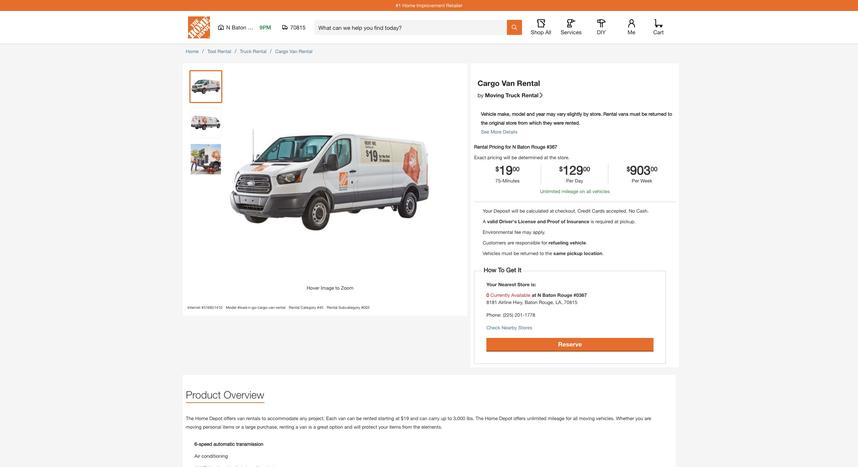 Task type: locate. For each thing, give the bounding box(es) containing it.
returned
[[649, 111, 667, 117], [521, 251, 539, 256]]

1 vertical spatial for
[[542, 240, 548, 246]]

your for your nearest store is:
[[487, 282, 497, 288]]

cards
[[593, 208, 605, 214]]

location
[[585, 251, 603, 256]]

n up exact pricing will be determined at the store.
[[513, 144, 516, 150]]

is
[[591, 219, 595, 224], [309, 424, 312, 430]]

0 vertical spatial from
[[519, 120, 528, 126]]

0 vertical spatial store.
[[591, 111, 603, 117]]

improvement
[[417, 2, 445, 8]]

vehicle make, model and year may vary slightly by store. rental vans must be returned to the original store from which they were rented. see more details
[[481, 111, 673, 135]]

unlimited
[[527, 416, 547, 422]]

home
[[403, 2, 416, 8], [186, 48, 199, 54], [195, 416, 208, 422], [485, 416, 498, 422]]

vehicles
[[483, 251, 501, 256]]

or
[[236, 424, 240, 430]]

by right slightly
[[584, 111, 589, 117]]

2 can from the left
[[420, 416, 428, 422]]

load n go rental van large 03 a.2 image
[[191, 144, 221, 175]]

returned inside vehicle make, model and year may vary slightly by store. rental vans must be returned to the original store from which they were rented. see more details
[[649, 111, 667, 117]]

for right pricing
[[506, 144, 512, 150]]

speed
[[199, 442, 212, 448]]

1 horizontal spatial items
[[390, 424, 401, 430]]

1 horizontal spatial van
[[300, 424, 307, 430]]

the up see
[[481, 120, 488, 126]]

license
[[519, 219, 536, 224]]

the inside the "the home depot offers van rentals to accommodate any project. each van can be rented starting at $19 and can carry up to 3,000 lbs. the home depot offers unlimited mileage for all moving vehicles. whether you are moving personal items or a large purchase, renting a van is a great option and will protect your items from the elements."
[[414, 424, 421, 430]]

0 horizontal spatial .
[[587, 240, 588, 246]]

per for 903
[[632, 178, 640, 184]]

00 up week
[[651, 165, 658, 173]]

are down 'environmental fee may apply.'
[[508, 240, 515, 246]]

1 vertical spatial is
[[309, 424, 312, 430]]

protect
[[362, 424, 378, 430]]

moving up 6-
[[186, 424, 202, 430]]

the home depot logo image
[[188, 16, 210, 38]]

00 inside $ 129 00
[[584, 165, 591, 173]]

is left required
[[591, 219, 595, 224]]

van up moving truck rental
[[502, 79, 515, 88]]

per left week
[[632, 178, 640, 184]]

1 vertical spatial 70815
[[565, 300, 578, 305]]

70815 right 'la'
[[565, 300, 578, 305]]

store. up 129
[[558, 154, 570, 160]]

n up tool rental link
[[226, 24, 230, 31]]

. up 'location'
[[587, 240, 588, 246]]

the
[[186, 416, 194, 422], [476, 416, 484, 422]]

load-
[[240, 306, 249, 310]]

45
[[320, 306, 324, 310]]

checkout.
[[556, 208, 577, 214]]

at inside the "the home depot offers van rentals to accommodate any project. each van can be rented starting at $19 and can carry up to 3,000 lbs. the home depot offers unlimited mileage for all moving vehicles. whether you are moving personal items or a large purchase, renting a van is a great option and will protect your items from the elements."
[[396, 416, 400, 422]]

1 horizontal spatial depot
[[500, 416, 513, 422]]

0 horizontal spatial moving
[[186, 424, 202, 430]]

product overview
[[186, 389, 265, 401]]

load n go rental van large 02 a.1 image
[[191, 108, 221, 138]]

129 dollars and 00 cents element
[[542, 163, 609, 177], [563, 163, 584, 177], [560, 164, 563, 176], [584, 164, 591, 176]]

$ for 903
[[627, 165, 631, 173]]

19 dollars and 00 cents element
[[475, 163, 542, 177], [499, 163, 513, 177], [496, 164, 499, 176], [513, 164, 520, 176]]

mileage inside the "the home depot offers van rentals to accommodate any project. each van can be rented starting at $19 and can carry up to 3,000 lbs. the home depot offers unlimited mileage for all moving vehicles. whether you are moving personal items or a large purchase, renting a van is a great option and will protect your items from the elements."
[[548, 416, 565, 422]]

0 vertical spatial van
[[290, 48, 298, 54]]

cargo-
[[258, 306, 269, 310]]

van up or
[[237, 416, 245, 422]]

2 horizontal spatial for
[[566, 416, 572, 422]]

a
[[483, 219, 486, 224]]

00 inside $ 19 00
[[513, 165, 520, 173]]

1 horizontal spatial can
[[420, 416, 428, 422]]

70815 up cargo van rental link
[[291, 24, 306, 31]]

responsible
[[516, 240, 541, 246]]

depot up personal
[[210, 416, 223, 422]]

1 vertical spatial cargo
[[478, 79, 500, 88]]

be inside the "the home depot offers van rentals to accommodate any project. each van can be rented starting at $19 and can carry up to 3,000 lbs. the home depot offers unlimited mileage for all moving vehicles. whether you are moving personal items or a large purchase, renting a van is a great option and will protect your items from the elements."
[[357, 416, 362, 422]]

van down '70815' button
[[290, 48, 298, 54]]

to
[[669, 111, 673, 117], [540, 251, 545, 256], [336, 285, 340, 291], [262, 416, 266, 422], [448, 416, 452, 422]]

your up "0"
[[487, 282, 497, 288]]

to inside vehicle make, model and year may vary slightly by store. rental vans must be returned to the original store from which they were rented. see more details
[[669, 111, 673, 117]]

be left rented
[[357, 416, 362, 422]]

cargo van rental up moving truck rental
[[478, 79, 541, 88]]

n right available
[[538, 292, 542, 298]]

00 down exact pricing will be determined at the store.
[[513, 165, 520, 173]]

0 horizontal spatial all
[[574, 416, 578, 422]]

$ inside $ 19 00
[[496, 165, 499, 173]]

1 horizontal spatial store.
[[591, 111, 603, 117]]

vehicle
[[481, 111, 497, 117]]

1 horizontal spatial by
[[584, 111, 589, 117]]

70815 button
[[282, 24, 306, 31]]

offers up or
[[224, 416, 236, 422]]

truck right moving
[[506, 92, 521, 98]]

3 $ from the left
[[627, 165, 631, 173]]

1 horizontal spatial the
[[476, 416, 484, 422]]

1 vertical spatial will
[[512, 208, 519, 214]]

vehicles.
[[597, 416, 615, 422]]

for up vehicles must be returned to the same pickup location .
[[542, 240, 548, 246]]

1 per from the left
[[567, 178, 574, 184]]

are inside the "the home depot offers van rentals to accommodate any project. each van can be rented starting at $19 and can carry up to 3,000 lbs. the home depot offers unlimited mileage for all moving vehicles. whether you are moving personal items or a large purchase, renting a van is a great option and will protect your items from the elements."
[[645, 416, 652, 422]]

0 vertical spatial will
[[504, 154, 511, 160]]

at right determined
[[545, 154, 549, 160]]

overview
[[224, 389, 265, 401]]

2 horizontal spatial will
[[512, 208, 519, 214]]

is down project.
[[309, 424, 312, 430]]

exact
[[475, 154, 487, 160]]

rouge up 'la'
[[558, 292, 573, 298]]

201-
[[515, 312, 525, 318]]

purchase,
[[257, 424, 278, 430]]

all
[[546, 29, 552, 35]]

the down 367
[[550, 154, 557, 160]]

can left carry at the bottom of page
[[420, 416, 428, 422]]

00 up on
[[584, 165, 591, 173]]

What can we help you find today? search field
[[319, 20, 507, 35]]

phone:
[[487, 312, 502, 318]]

0 vertical spatial n
[[226, 24, 230, 31]]

depot left unlimited
[[500, 416, 513, 422]]

must
[[630, 111, 641, 117], [502, 251, 513, 256]]

0 horizontal spatial depot
[[210, 416, 223, 422]]

rental down '70815' button
[[299, 48, 313, 54]]

1 offers from the left
[[224, 416, 236, 422]]

0 horizontal spatial may
[[523, 229, 532, 235]]

2 horizontal spatial ,
[[562, 300, 563, 305]]

your for your deposit will be calculated at checkout. credit cards accepted. no cash.
[[483, 208, 493, 214]]

at left "$19"
[[396, 416, 400, 422]]

0 horizontal spatial store.
[[558, 154, 570, 160]]

may right "fee"
[[523, 229, 532, 235]]

must right vehicles
[[502, 251, 513, 256]]

be down rental pricing for n baton rouge # 367
[[512, 154, 518, 160]]

the right lbs.
[[476, 416, 484, 422]]

$ 129 00
[[560, 163, 591, 177]]

0 horizontal spatial items
[[223, 424, 235, 430]]

0 horizontal spatial from
[[403, 424, 412, 430]]

any
[[300, 416, 308, 422]]

deposit
[[494, 208, 511, 214]]

129 dollars and 00 cents element containing $
[[560, 164, 563, 176]]

rental right 45
[[327, 306, 338, 310]]

75-minutes
[[496, 178, 520, 184]]

903 dollars and 00 cents element containing 00
[[651, 164, 658, 176]]

2 per from the left
[[632, 178, 640, 184]]

0 vertical spatial cargo van rental
[[275, 48, 313, 54]]

2 $ from the left
[[560, 165, 563, 173]]

shop all
[[531, 29, 552, 35]]

services
[[561, 29, 582, 35]]

0 horizontal spatial truck
[[240, 48, 252, 54]]

0 vertical spatial 70815
[[291, 24, 306, 31]]

2 a from the left
[[296, 424, 298, 430]]

hover image to zoom
[[307, 285, 354, 291]]

0 vertical spatial must
[[630, 111, 641, 117]]

0 vertical spatial is
[[591, 219, 595, 224]]

903 dollars and 00 cents element
[[609, 163, 676, 177], [631, 163, 651, 177], [627, 164, 631, 176], [651, 164, 658, 176]]

2 vertical spatial will
[[354, 424, 361, 430]]

items left or
[[223, 424, 235, 430]]

0 horizontal spatial van
[[290, 48, 298, 54]]

0 vertical spatial all
[[587, 188, 592, 194]]

items right "your"
[[390, 424, 401, 430]]

a
[[242, 424, 244, 430], [296, 424, 298, 430], [314, 424, 316, 430]]

store. inside vehicle make, model and year may vary slightly by store. rental vans must be returned to the original store from which they were rented. see more details
[[591, 111, 603, 117]]

unlimited
[[541, 188, 561, 194]]

0 vertical spatial .
[[587, 240, 588, 246]]

1 horizontal spatial n
[[513, 144, 516, 150]]

moving
[[485, 92, 505, 98]]

for
[[506, 144, 512, 150], [542, 240, 548, 246], [566, 416, 572, 422]]

accepted.
[[607, 208, 628, 214]]

1 items from the left
[[223, 424, 235, 430]]

option
[[330, 424, 343, 430]]

from down "$19"
[[403, 424, 412, 430]]

store. right slightly
[[591, 111, 603, 117]]

2 vertical spatial n
[[538, 292, 542, 298]]

rental left 'vans'
[[604, 111, 618, 117]]

1 horizontal spatial a
[[296, 424, 298, 430]]

tool rental link
[[208, 48, 231, 54]]

environmental
[[483, 229, 514, 235]]

1 vertical spatial by
[[584, 111, 589, 117]]

must right 'vans'
[[630, 111, 641, 117]]

0 vertical spatial by
[[478, 92, 484, 98]]

from down model on the right of the page
[[519, 120, 528, 126]]

2 horizontal spatial van
[[339, 416, 346, 422]]

can left rented
[[347, 416, 355, 422]]

1 a from the left
[[242, 424, 244, 430]]

1 vertical spatial must
[[502, 251, 513, 256]]

0 vertical spatial are
[[508, 240, 515, 246]]

from inside vehicle make, model and year may vary slightly by store. rental vans must be returned to the original store from which they were rented. see more details
[[519, 120, 528, 126]]

0 horizontal spatial must
[[502, 251, 513, 256]]

make,
[[498, 111, 511, 117]]

internet
[[188, 306, 201, 310]]

from inside the "the home depot offers van rentals to accommodate any project. each van can be rented starting at $19 and can carry up to 3,000 lbs. the home depot offers unlimited mileage for all moving vehicles. whether you are moving personal items or a large purchase, renting a van is a great option and will protect your items from the elements."
[[403, 424, 412, 430]]

0367
[[577, 292, 588, 298]]

1 horizontal spatial are
[[645, 416, 652, 422]]

$ inside $ 129 00
[[560, 165, 563, 173]]

0 horizontal spatial are
[[508, 240, 515, 246]]

all right on
[[587, 188, 592, 194]]

are right you
[[645, 416, 652, 422]]

00 for 129
[[584, 165, 591, 173]]

will up driver's
[[512, 208, 519, 214]]

2 horizontal spatial 00
[[651, 165, 658, 173]]

your
[[379, 424, 388, 430]]

1 horizontal spatial ,
[[553, 300, 555, 305]]

the left elements.
[[414, 424, 421, 430]]

no
[[629, 208, 636, 214]]

hover image to zoom link
[[228, 79, 433, 292]]

elements.
[[422, 424, 443, 430]]

1 vertical spatial .
[[603, 251, 604, 256]]

1 vertical spatial store.
[[558, 154, 570, 160]]

0 vertical spatial for
[[506, 144, 512, 150]]

per left "day"
[[567, 178, 574, 184]]

1 horizontal spatial returned
[[649, 111, 667, 117]]

2 00 from the left
[[584, 165, 591, 173]]

1 horizontal spatial moving
[[580, 416, 595, 422]]

$ inside $ 903 00
[[627, 165, 631, 173]]

returned right 'vans'
[[649, 111, 667, 117]]

2 horizontal spatial n
[[538, 292, 542, 298]]

moving left vehicles.
[[580, 416, 595, 422]]

0 horizontal spatial for
[[506, 144, 512, 150]]

0 vertical spatial may
[[547, 111, 556, 117]]

be right 'vans'
[[642, 111, 648, 117]]

1 vertical spatial mileage
[[548, 416, 565, 422]]

automatic
[[214, 442, 235, 448]]

0 horizontal spatial by
[[478, 92, 484, 98]]

. right 'pickup'
[[603, 251, 604, 256]]

transmission
[[236, 442, 264, 448]]

rental right tool
[[218, 48, 231, 54]]

may inside vehicle make, model and year may vary slightly by store. rental vans must be returned to the original store from which they were rented. see more details
[[547, 111, 556, 117]]

1 horizontal spatial 70815
[[565, 300, 578, 305]]

0 horizontal spatial $
[[496, 165, 499, 173]]

a left the great
[[314, 424, 316, 430]]

1 vertical spatial all
[[574, 416, 578, 422]]

2 horizontal spatial $
[[627, 165, 631, 173]]

at down accepted.
[[615, 219, 619, 224]]

at down is:
[[532, 292, 537, 298]]

0 horizontal spatial per
[[567, 178, 574, 184]]

cargo up moving
[[478, 79, 500, 88]]

rental
[[218, 48, 231, 54], [253, 48, 267, 54], [299, 48, 313, 54], [517, 79, 541, 88], [522, 92, 539, 98], [604, 111, 618, 117], [475, 144, 488, 150], [289, 306, 300, 310], [327, 306, 338, 310]]

0 horizontal spatial the
[[186, 416, 194, 422]]

1 00 from the left
[[513, 165, 520, 173]]

offers left unlimited
[[514, 416, 526, 422]]

1 horizontal spatial truck
[[506, 92, 521, 98]]

is inside the "the home depot offers van rentals to accommodate any project. each van can be rented starting at $19 and can carry up to 3,000 lbs. the home depot offers unlimited mileage for all moving vehicles. whether you are moving personal items or a large purchase, renting a van is a great option and will protect your items from the elements."
[[309, 424, 312, 430]]

3 00 from the left
[[651, 165, 658, 173]]

a right or
[[242, 424, 244, 430]]

1 horizontal spatial 00
[[584, 165, 591, 173]]

1 horizontal spatial per
[[632, 178, 640, 184]]

cargo van rental down '70815' button
[[275, 48, 313, 54]]

0 horizontal spatial can
[[347, 416, 355, 422]]

driver's
[[500, 219, 517, 224]]

1 vertical spatial may
[[523, 229, 532, 235]]

mileage down per day
[[562, 188, 579, 194]]

1 vertical spatial from
[[403, 424, 412, 430]]

offers
[[224, 416, 236, 422], [514, 416, 526, 422]]

cargo down '70815' button
[[275, 48, 288, 54]]

0 horizontal spatial returned
[[521, 251, 539, 256]]

1 horizontal spatial all
[[587, 188, 592, 194]]

rental inside vehicle make, model and year may vary slightly by store. rental vans must be returned to the original store from which they were rented. see more details
[[604, 111, 618, 117]]

00 inside $ 903 00
[[651, 165, 658, 173]]

load n go rental van large 01 a.0 image
[[191, 72, 221, 102]]

2 vertical spatial for
[[566, 416, 572, 422]]

00 for 19
[[513, 165, 520, 173]]

1 vertical spatial moving
[[186, 424, 202, 430]]

$ 19 00
[[496, 163, 520, 177]]

all left vehicles.
[[574, 416, 578, 422]]

1 horizontal spatial $
[[560, 165, 563, 173]]

0 vertical spatial your
[[483, 208, 493, 214]]

75-
[[496, 178, 503, 184]]

baton up 'la'
[[543, 292, 557, 298]]

van down any
[[300, 424, 307, 430]]

rental up year
[[522, 92, 539, 98]]

1 horizontal spatial cargo van rental
[[478, 79, 541, 88]]

will
[[504, 154, 511, 160], [512, 208, 519, 214], [354, 424, 361, 430]]

me button
[[621, 19, 643, 36]]

by left moving
[[478, 92, 484, 98]]

and right "$19"
[[411, 416, 419, 422]]

1 vertical spatial truck
[[506, 92, 521, 98]]

for inside the "the home depot offers van rentals to accommodate any project. each van can be rented starting at $19 and can carry up to 3,000 lbs. the home depot offers unlimited mileage for all moving vehicles. whether you are moving personal items or a large purchase, renting a van is a great option and will protect your items from the elements."
[[566, 416, 572, 422]]

to
[[499, 266, 505, 274]]

will for pricing
[[504, 154, 511, 160]]

will left protect
[[354, 424, 361, 430]]

van up option
[[339, 416, 346, 422]]

19 dollars and 00 cents element containing 00
[[513, 164, 520, 176]]

be inside vehicle make, model and year may vary slightly by store. rental vans must be returned to the original store from which they were rented. see more details
[[642, 111, 648, 117]]

1 vertical spatial your
[[487, 282, 497, 288]]

proof
[[548, 219, 560, 224]]

check nearby stores
[[487, 325, 533, 331]]

mileage right unlimited
[[548, 416, 565, 422]]

rentals
[[246, 416, 261, 422]]

0 horizontal spatial 00
[[513, 165, 520, 173]]

0 horizontal spatial is
[[309, 424, 312, 430]]

rental pricing for n baton rouge # 367
[[475, 144, 558, 150]]

1 horizontal spatial .
[[603, 251, 604, 256]]

1 vertical spatial van
[[502, 79, 515, 88]]

your up a
[[483, 208, 493, 214]]

1 horizontal spatial may
[[547, 111, 556, 117]]

0 vertical spatial returned
[[649, 111, 667, 117]]

how
[[484, 266, 497, 274]]

0 horizontal spatial ,
[[523, 300, 524, 305]]

by
[[478, 92, 484, 98], [584, 111, 589, 117]]

1 $ from the left
[[496, 165, 499, 173]]

per for 129
[[567, 178, 574, 184]]

nearby
[[502, 325, 518, 331]]

how to get it
[[482, 266, 524, 274]]

returned down responsible
[[521, 251, 539, 256]]

n
[[226, 24, 230, 31], [513, 144, 516, 150], [538, 292, 542, 298]]

0 horizontal spatial a
[[242, 424, 244, 430]]

and inside vehicle make, model and year may vary slightly by store. rental vans must be returned to the original store from which they were rented. see more details
[[527, 111, 535, 117]]

1 vertical spatial are
[[645, 416, 652, 422]]

2 , from the left
[[553, 300, 555, 305]]

and up apply.
[[538, 219, 546, 224]]

will right pricing
[[504, 154, 511, 160]]

2 horizontal spatial a
[[314, 424, 316, 430]]

a right 'renting'
[[296, 424, 298, 430]]

rouge left 'la'
[[539, 300, 553, 305]]

# inside 0 currently available at n baton rouge # 0367 8181 airline hwy , baton rouge , la , 70815
[[574, 292, 577, 298]]

vans
[[619, 111, 629, 117]]

6-
[[195, 442, 199, 448]]

the down product
[[186, 416, 194, 422]]

and left year
[[527, 111, 535, 117]]

1 horizontal spatial will
[[504, 154, 511, 160]]

may up they
[[547, 111, 556, 117]]

minutes
[[503, 178, 520, 184]]



Task type: vqa. For each thing, say whether or not it's contained in the screenshot.
"removed?"
no



Task type: describe. For each thing, give the bounding box(es) containing it.
more
[[491, 129, 502, 135]]

currently
[[491, 292, 510, 298]]

home up personal
[[195, 416, 208, 422]]

subcategory
[[339, 306, 360, 310]]

vehicles
[[593, 188, 610, 194]]

customers are responsible for refueling vehicle .
[[483, 240, 588, 246]]

reserve button
[[487, 338, 654, 351]]

1 can from the left
[[347, 416, 355, 422]]

home right #1
[[403, 2, 416, 8]]

shop all button
[[531, 19, 553, 36]]

baton down available
[[525, 300, 538, 305]]

1 vertical spatial returned
[[521, 251, 539, 256]]

internet # 316821410 model # load-n-go-cargo-van-rental rental category # 45 rental subcategory # 003
[[188, 306, 370, 310]]

70815 inside 0 currently available at n baton rouge # 0367 8181 airline hwy , baton rouge , la , 70815
[[565, 300, 578, 305]]

refueling
[[549, 240, 569, 246]]

required
[[596, 219, 614, 224]]

a valid driver's license and proof of insurance is required at pickup.
[[483, 219, 636, 224]]

apply.
[[533, 229, 546, 235]]

$ 903 00
[[627, 163, 658, 177]]

0 horizontal spatial van
[[237, 416, 245, 422]]

available
[[512, 292, 531, 298]]

diy button
[[591, 19, 613, 36]]

home right lbs.
[[485, 416, 498, 422]]

rental right rental
[[289, 306, 300, 310]]

#1 home improvement retailer
[[396, 2, 463, 8]]

pricing
[[490, 144, 504, 150]]

and right option
[[345, 424, 353, 430]]

0 horizontal spatial cargo
[[275, 48, 288, 54]]

#1
[[396, 2, 401, 8]]

n inside 0 currently available at n baton rouge # 0367 8181 airline hwy , baton rouge , la , 70815
[[538, 292, 542, 298]]

3,000
[[454, 416, 466, 422]]

hwy
[[513, 300, 523, 305]]

project.
[[309, 416, 325, 422]]

must inside vehicle make, model and year may vary slightly by store. rental vans must be returned to the original store from which they were rented. see more details
[[630, 111, 641, 117]]

vehicle
[[570, 240, 587, 246]]

per day
[[567, 178, 584, 184]]

of
[[561, 219, 566, 224]]

70815 inside '70815' button
[[291, 24, 306, 31]]

personal
[[203, 424, 222, 430]]

per week
[[632, 178, 653, 184]]

2 the from the left
[[476, 416, 484, 422]]

air conditioning
[[195, 454, 228, 460]]

retailer
[[447, 2, 463, 8]]

rental up moving truck rental
[[517, 79, 541, 88]]

9pm
[[260, 24, 271, 31]]

tool rental
[[208, 48, 231, 54]]

nearest
[[499, 282, 517, 288]]

stores
[[519, 325, 533, 331]]

0 vertical spatial truck
[[240, 48, 252, 54]]

the inside vehicle make, model and year may vary slightly by store. rental vans must be returned to the original store from which they were rented. see more details
[[481, 120, 488, 126]]

home link
[[186, 48, 199, 54]]

0 vertical spatial moving
[[580, 416, 595, 422]]

vehicles must be returned to the same pickup location .
[[483, 251, 604, 256]]

the left same on the bottom right of page
[[546, 251, 553, 256]]

image
[[321, 285, 334, 291]]

0 vertical spatial mileage
[[562, 188, 579, 194]]

unlimited mileage on all vehicles
[[541, 188, 610, 194]]

0
[[487, 292, 490, 298]]

19 dollars and 00 cents element containing $
[[496, 164, 499, 176]]

baton left 9pm at left
[[232, 24, 247, 31]]

day
[[575, 178, 584, 184]]

cargo van rental link
[[275, 48, 313, 54]]

2 items from the left
[[390, 424, 401, 430]]

truck rental
[[240, 48, 267, 54]]

1778
[[525, 312, 536, 318]]

it
[[518, 266, 522, 274]]

will for deposit
[[512, 208, 519, 214]]

they
[[544, 120, 553, 126]]

129 dollars and 00 cents element containing 00
[[584, 164, 591, 176]]

at up proof
[[550, 208, 554, 214]]

19
[[499, 163, 513, 177]]

0 horizontal spatial n
[[226, 24, 230, 31]]

conditioning
[[202, 454, 228, 460]]

3 , from the left
[[562, 300, 563, 305]]

calculated
[[527, 208, 549, 214]]

1 depot from the left
[[210, 416, 223, 422]]

rental up exact
[[475, 144, 488, 150]]

renting
[[280, 424, 295, 430]]

lbs.
[[467, 416, 475, 422]]

rouge up determined
[[532, 144, 546, 150]]

rental down 9pm at left
[[253, 48, 267, 54]]

slightly
[[568, 111, 583, 117]]

product
[[186, 389, 221, 401]]

rouge up the truck rental
[[248, 24, 264, 31]]

cart
[[654, 29, 664, 35]]

will inside the "the home depot offers van rentals to accommodate any project. each van can be rented starting at $19 and can carry up to 3,000 lbs. the home depot offers unlimited mileage for all moving vehicles. whether you are moving personal items or a large purchase, renting a van is a great option and will protect your items from the elements."
[[354, 424, 361, 430]]

van-
[[269, 306, 276, 310]]

1 horizontal spatial van
[[502, 79, 515, 88]]

all inside the "the home depot offers van rentals to accommodate any project. each van can be rented starting at $19 and can carry up to 3,000 lbs. the home depot offers unlimited mileage for all moving vehicles. whether you are moving personal items or a large purchase, renting a van is a great option and will protect your items from the elements."
[[574, 416, 578, 422]]

rental
[[276, 306, 286, 310]]

go-
[[252, 306, 258, 310]]

vary
[[557, 111, 566, 117]]

pickup
[[568, 251, 583, 256]]

2 offers from the left
[[514, 416, 526, 422]]

1 vertical spatial cargo van rental
[[478, 79, 541, 88]]

carry
[[429, 416, 440, 422]]

great
[[317, 424, 328, 430]]

services button
[[561, 19, 583, 36]]

3 a from the left
[[314, 424, 316, 430]]

fee
[[515, 229, 522, 235]]

$19
[[401, 416, 409, 422]]

00 for 903
[[651, 165, 658, 173]]

at inside 0 currently available at n baton rouge # 0367 8181 airline hwy , baton rouge , la , 70815
[[532, 292, 537, 298]]

1 , from the left
[[523, 300, 524, 305]]

rented
[[363, 416, 377, 422]]

model
[[226, 306, 237, 310]]

be up license
[[520, 208, 526, 214]]

year
[[537, 111, 546, 117]]

me
[[628, 29, 636, 35]]

determined
[[519, 154, 543, 160]]

$ for 129
[[560, 165, 563, 173]]

be down responsible
[[514, 251, 520, 256]]

2 depot from the left
[[500, 416, 513, 422]]

exact pricing will be determined at the store.
[[475, 154, 570, 160]]

by inside vehicle make, model and year may vary slightly by store. rental vans must be returned to the original store from which they were rented. see more details
[[584, 111, 589, 117]]

air
[[195, 454, 200, 460]]

home left tool
[[186, 48, 199, 54]]

1 horizontal spatial cargo
[[478, 79, 500, 88]]

you
[[636, 416, 644, 422]]

which
[[530, 120, 542, 126]]

903 dollars and 00 cents element containing $
[[627, 164, 631, 176]]

0 currently available at n baton rouge # 0367 8181 airline hwy , baton rouge , la , 70815
[[487, 292, 588, 305]]

1 horizontal spatial is
[[591, 219, 595, 224]]

1 horizontal spatial for
[[542, 240, 548, 246]]

model
[[512, 111, 526, 117]]

customers
[[483, 240, 507, 246]]

cart link
[[652, 19, 667, 36]]

6-speed automatic transmission
[[195, 442, 264, 448]]

0 horizontal spatial cargo van rental
[[275, 48, 313, 54]]

1 vertical spatial n
[[513, 144, 516, 150]]

$ for 19
[[496, 165, 499, 173]]

baton up exact pricing will be determined at the store.
[[518, 144, 531, 150]]

la
[[556, 300, 562, 305]]

1 the from the left
[[186, 416, 194, 422]]



